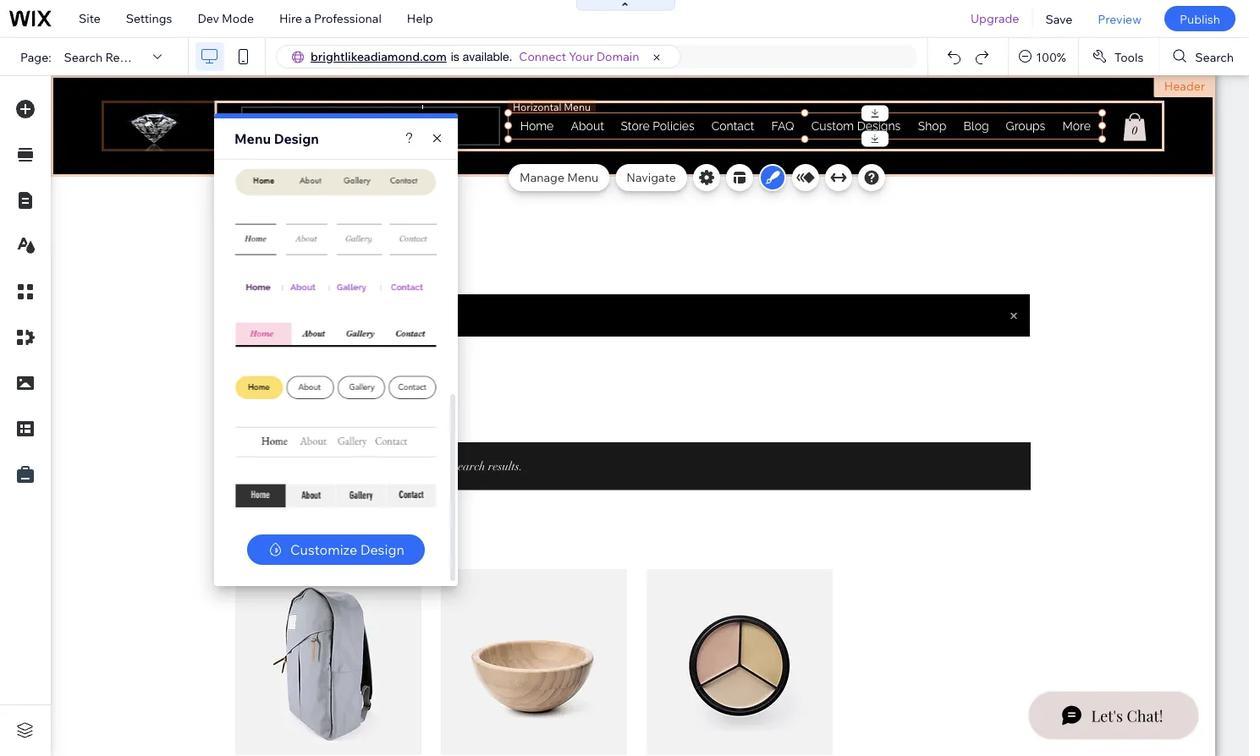 Task type: locate. For each thing, give the bounding box(es) containing it.
design for menu design
[[274, 130, 319, 147]]

1 search from the left
[[64, 49, 103, 64]]

mode
[[222, 11, 254, 26]]

tools button
[[1080, 38, 1159, 75]]

menu up 2
[[235, 130, 271, 147]]

2 search from the left
[[1196, 49, 1235, 64]]

search for search results
[[64, 49, 103, 64]]

column
[[220, 153, 257, 166]]

connect
[[519, 49, 567, 64]]

search down publish button
[[1196, 49, 1235, 64]]

site
[[79, 11, 101, 26]]

results
[[105, 49, 146, 64]]

design inside button
[[360, 542, 405, 559]]

1 vertical spatial design
[[360, 542, 405, 559]]

publish
[[1180, 11, 1221, 26]]

search
[[64, 49, 103, 64], [1196, 49, 1235, 64]]

search results
[[64, 49, 146, 64]]

0 vertical spatial menu
[[235, 130, 271, 147]]

1 horizontal spatial design
[[360, 542, 405, 559]]

0 horizontal spatial search
[[64, 49, 103, 64]]

menu
[[235, 130, 271, 147], [567, 170, 599, 185]]

search down site
[[64, 49, 103, 64]]

search inside button
[[1196, 49, 1235, 64]]

1 horizontal spatial menu
[[567, 170, 599, 185]]

2
[[259, 153, 264, 166]]

1 horizontal spatial search
[[1196, 49, 1235, 64]]

menu design
[[235, 130, 319, 147]]

customize design
[[291, 542, 405, 559]]

0 vertical spatial design
[[274, 130, 319, 147]]

hire a professional
[[279, 11, 382, 26]]

design for customize design
[[360, 542, 405, 559]]

search for search
[[1196, 49, 1235, 64]]

customize
[[291, 542, 357, 559]]

available.
[[463, 50, 513, 64]]

preview button
[[1086, 0, 1155, 37]]

your
[[569, 49, 594, 64]]

design
[[274, 130, 319, 147], [360, 542, 405, 559]]

0 horizontal spatial menu
[[235, 130, 271, 147]]

0 horizontal spatial design
[[274, 130, 319, 147]]

100%
[[1037, 49, 1067, 64]]

dev mode
[[198, 11, 254, 26]]

is available. connect your domain
[[451, 49, 640, 64]]

save button
[[1033, 0, 1086, 37]]

hire
[[279, 11, 302, 26]]

menu right manage
[[567, 170, 599, 185]]

upgrade
[[971, 11, 1020, 26]]



Task type: describe. For each thing, give the bounding box(es) containing it.
manage menu
[[520, 170, 599, 185]]

domain
[[597, 49, 640, 64]]

1 vertical spatial menu
[[567, 170, 599, 185]]

column 2
[[220, 153, 264, 166]]

help
[[407, 11, 433, 26]]

publish button
[[1165, 6, 1236, 31]]

header
[[1165, 79, 1206, 94]]

search button
[[1160, 38, 1250, 75]]

is
[[451, 50, 460, 64]]

100% button
[[1010, 38, 1079, 75]]

save
[[1046, 11, 1073, 26]]

preview
[[1099, 11, 1142, 26]]

navigate
[[627, 170, 676, 185]]

tools
[[1115, 49, 1144, 64]]

dev
[[198, 11, 219, 26]]

a
[[305, 11, 312, 26]]

customize design button
[[247, 535, 425, 566]]

professional
[[314, 11, 382, 26]]

settings
[[126, 11, 172, 26]]

manage
[[520, 170, 565, 185]]

brightlikeadiamond.com
[[311, 49, 447, 64]]



Task type: vqa. For each thing, say whether or not it's contained in the screenshot.
1st 'the' from the right
no



